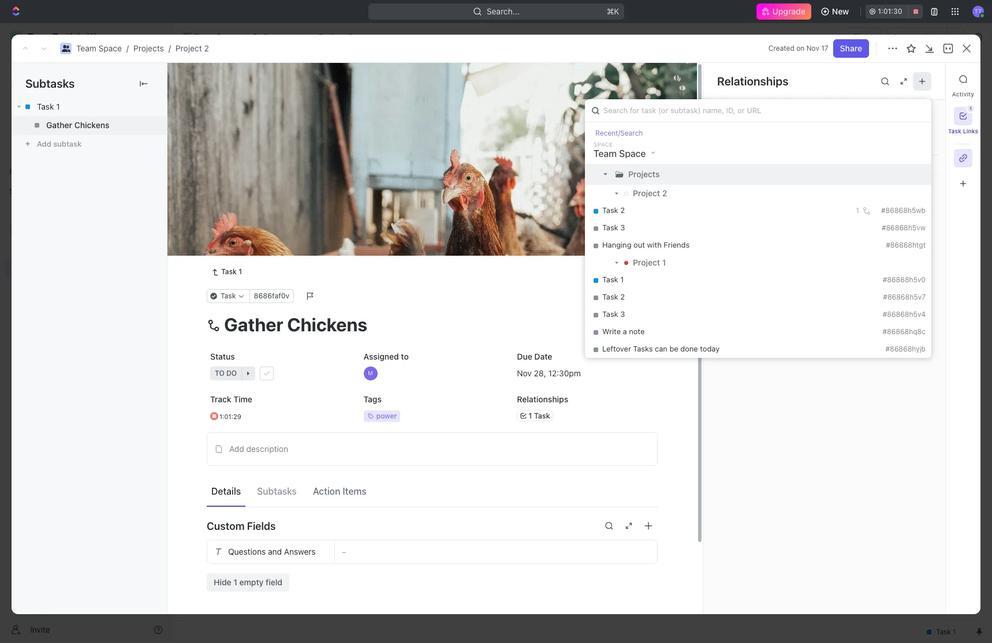 Task type: vqa. For each thing, say whether or not it's contained in the screenshot.
by?
no



Task type: describe. For each thing, give the bounding box(es) containing it.
hide for hide
[[600, 135, 615, 144]]

17
[[822, 44, 829, 53]]

typos
[[783, 161, 803, 170]]

#86868h5wb
[[882, 206, 926, 215]]

add up do
[[233, 241, 248, 251]]

#86868h5v7
[[884, 293, 926, 302]]

calendar
[[295, 107, 329, 116]]

1 vertical spatial task 2
[[233, 221, 257, 231]]

friends
[[664, 241, 690, 250]]

docs link
[[5, 95, 168, 114]]

favorites button
[[5, 165, 44, 179]]

upgrade
[[773, 6, 806, 16]]

task links
[[949, 128, 979, 135]]

0 vertical spatial task 2
[[603, 206, 625, 215]]

0 horizontal spatial projects link
[[133, 43, 164, 53]]

leftover tasks can be done today
[[603, 345, 720, 354]]

customize
[[894, 107, 935, 116]]

hide for hide 1 empty field
[[214, 578, 232, 588]]

docs
[[28, 99, 47, 109]]

task sidebar content section
[[703, 63, 993, 615]]

inbox
[[28, 80, 48, 90]]

relationships inside the task sidebar content section
[[718, 74, 789, 88]]

assignees
[[482, 135, 516, 144]]

created
[[769, 44, 795, 53]]

0 horizontal spatial team space link
[[76, 43, 122, 53]]

board link
[[213, 104, 238, 120]]

0 horizontal spatial project 2
[[201, 69, 269, 88]]

1 vertical spatial user group image
[[62, 45, 70, 52]]

1 vertical spatial share
[[841, 43, 863, 53]]

0 vertical spatial share
[[854, 32, 876, 42]]

space for recent/search space team space
[[594, 141, 613, 148]]

favorites
[[9, 168, 40, 176]]

action items button
[[308, 481, 371, 502]]

0 horizontal spatial relationships
[[517, 395, 569, 405]]

#86868hq8c
[[883, 328, 926, 336]]

automations
[[894, 32, 942, 42]]

custom fields button
[[207, 513, 658, 540]]

#86868h5v0
[[883, 276, 926, 284]]

project 1
[[633, 258, 667, 268]]

today
[[701, 345, 720, 354]]

upgrade link
[[757, 3, 812, 20]]

table link
[[348, 104, 371, 120]]

1 task
[[529, 411, 550, 421]]

new
[[833, 6, 850, 16]]

1 vertical spatial add task button
[[297, 161, 346, 175]]

correct
[[754, 161, 781, 170]]

1:01:30
[[879, 7, 903, 16]]

2 vertical spatial task 1
[[222, 268, 242, 276]]

leftover
[[603, 345, 632, 354]]

team for team space
[[194, 32, 214, 42]]

done
[[681, 345, 699, 354]]

board
[[216, 107, 238, 116]]

in progress
[[214, 163, 261, 172]]

empty
[[240, 578, 264, 588]]

field
[[266, 578, 283, 588]]

‎task for ‎task 1
[[603, 275, 619, 285]]

add task for add task button to the bottom
[[233, 241, 267, 251]]

home
[[28, 60, 50, 70]]

due date
[[517, 352, 553, 362]]

customize button
[[879, 104, 939, 120]]

time
[[234, 395, 253, 405]]

attachments button
[[207, 606, 658, 634]]

custom fields
[[207, 521, 276, 533]]

assigned
[[364, 352, 399, 362]]

team for team space / projects / project 2
[[76, 43, 96, 53]]

task sidebar navigation tab list
[[949, 70, 979, 193]]

hide button
[[595, 133, 620, 147]]

#86868hyjb
[[886, 345, 926, 354]]

2 horizontal spatial project 2
[[633, 188, 668, 198]]

items
[[343, 486, 367, 497]]

tags
[[364, 395, 382, 405]]

‎task 2
[[603, 293, 625, 302]]

3 for #86868h5v4
[[621, 310, 625, 319]]

with
[[648, 241, 662, 250]]

user group image
[[12, 227, 21, 233]]

1 button inside task sidebar navigation tab list
[[955, 105, 975, 125]]

Search for task (or subtask) name, ID, or URL text field
[[585, 99, 932, 122]]

1 horizontal spatial team space link
[[180, 30, 243, 44]]

fields
[[247, 521, 276, 533]]

write
[[603, 327, 621, 337]]

write a note
[[603, 327, 645, 337]]

add down calendar link
[[310, 163, 324, 172]]

space for team space
[[216, 32, 240, 42]]

be
[[670, 345, 679, 354]]

1 horizontal spatial project 2
[[319, 32, 353, 42]]

2 horizontal spatial projects
[[629, 169, 660, 179]]

search...
[[487, 6, 520, 16]]

inbox link
[[5, 76, 168, 94]]

2 vertical spatial add task button
[[228, 239, 272, 253]]

can
[[655, 345, 668, 354]]

details button
[[207, 481, 246, 502]]

gantt link
[[390, 104, 414, 120]]

1 button for 2
[[260, 220, 276, 232]]

correct typos link
[[739, 156, 831, 176]]

spaces
[[9, 187, 34, 196]]

home link
[[5, 56, 168, 75]]

and
[[268, 547, 282, 557]]

task 3 for #86868h5v4
[[603, 310, 625, 319]]

1 inside custom fields element
[[234, 578, 237, 588]]

space for team space / projects / project 2
[[99, 43, 122, 53]]

team inside 'recent/search space team space'
[[594, 149, 617, 159]]

#86868h5v4
[[883, 310, 926, 319]]

8686faf0v
[[254, 292, 290, 301]]

2 horizontal spatial add task button
[[902, 70, 951, 88]]

0 horizontal spatial to
[[214, 273, 224, 282]]

activity
[[953, 91, 975, 98]]

assignees button
[[467, 133, 521, 147]]

invite
[[30, 625, 50, 635]]

on
[[797, 44, 805, 53]]

assigned to
[[364, 352, 409, 362]]

0 horizontal spatial subtasks
[[25, 77, 75, 90]]

out
[[634, 241, 645, 250]]



Task type: locate. For each thing, give the bounding box(es) containing it.
list link
[[257, 104, 273, 120]]

2 vertical spatial add task
[[233, 241, 267, 251]]

answers
[[284, 547, 316, 557]]

1 ‎task from the top
[[603, 275, 619, 285]]

0 vertical spatial projects
[[264, 32, 295, 42]]

2 ‎task from the top
[[603, 293, 619, 302]]

0 vertical spatial task 1
[[37, 102, 60, 112]]

0 vertical spatial subtasks
[[25, 77, 75, 90]]

created on nov 17
[[769, 44, 829, 53]]

user group image up home link
[[62, 45, 70, 52]]

task 1
[[37, 102, 60, 112], [233, 201, 256, 211], [222, 268, 242, 276]]

1 horizontal spatial task 1 link
[[207, 265, 247, 279]]

1 vertical spatial task 1
[[233, 201, 256, 211]]

sidebar navigation
[[0, 23, 173, 644]]

0 vertical spatial add task button
[[902, 70, 951, 88]]

task 3 down ‎task 2
[[603, 310, 625, 319]]

0 vertical spatial user group image
[[184, 34, 191, 40]]

dashboards
[[28, 119, 73, 129]]

2 vertical spatial 1 button
[[260, 220, 276, 232]]

gather
[[46, 120, 72, 130]]

2 horizontal spatial team
[[594, 149, 617, 159]]

add task up do
[[233, 241, 267, 251]]

2 task 3 from the top
[[603, 310, 625, 319]]

gather chickens link
[[12, 116, 167, 135]]

1 horizontal spatial project 2 link
[[304, 30, 356, 44]]

due
[[517, 352, 533, 362]]

0 vertical spatial ‎task
[[603, 275, 619, 285]]

add task up 'customize' on the top
[[909, 74, 944, 84]]

0 horizontal spatial add task button
[[228, 239, 272, 253]]

1 task 3 from the top
[[603, 223, 625, 232]]

1 horizontal spatial task 2
[[603, 206, 625, 215]]

1 inside linked 1
[[762, 116, 766, 125]]

task 3 up the hanging
[[603, 223, 625, 232]]

relationships
[[718, 74, 789, 88], [517, 395, 569, 405]]

1 horizontal spatial projects link
[[250, 30, 297, 44]]

Edit task name text field
[[207, 314, 658, 336]]

add
[[909, 74, 925, 84], [310, 163, 324, 172], [233, 241, 248, 251], [229, 444, 244, 454]]

subtasks up fields
[[257, 486, 297, 497]]

questions
[[228, 547, 266, 557]]

projects link
[[250, 30, 297, 44], [133, 43, 164, 53]]

1 horizontal spatial subtasks
[[257, 486, 297, 497]]

1 vertical spatial projects
[[133, 43, 164, 53]]

subtasks
[[25, 77, 75, 90], [257, 486, 297, 497]]

share right 17 at the right top of page
[[841, 43, 863, 53]]

2 horizontal spatial add task
[[909, 74, 944, 84]]

0 vertical spatial project 2
[[319, 32, 353, 42]]

relationships up the search for task (or subtask) name, id, or url text box
[[718, 74, 789, 88]]

relationships up 1 task
[[517, 395, 569, 405]]

2 3 from the top
[[621, 310, 625, 319]]

1 vertical spatial task 3
[[603, 310, 625, 319]]

3 up write a note
[[621, 310, 625, 319]]

2 vertical spatial team
[[594, 149, 617, 159]]

1 horizontal spatial add task
[[310, 163, 341, 172]]

action
[[313, 486, 341, 497]]

1 vertical spatial team
[[76, 43, 96, 53]]

0 vertical spatial add task
[[909, 74, 944, 84]]

hide 1 empty field
[[214, 578, 283, 588]]

0 vertical spatial 1 button
[[955, 105, 975, 125]]

space
[[216, 32, 240, 42], [99, 43, 122, 53], [594, 141, 613, 148], [620, 149, 646, 159]]

1 vertical spatial 1 button
[[259, 200, 275, 212]]

add task for add task button to the right
[[909, 74, 944, 84]]

1 vertical spatial 3
[[621, 310, 625, 319]]

task 3 for #86868h5vw
[[603, 223, 625, 232]]

note
[[630, 327, 645, 337]]

to do
[[214, 273, 236, 282]]

0 horizontal spatial user group image
[[62, 45, 70, 52]]

‎task down ‎task 1
[[603, 293, 619, 302]]

1 vertical spatial project 2
[[201, 69, 269, 88]]

1 vertical spatial to
[[401, 352, 409, 362]]

0 vertical spatial team
[[194, 32, 214, 42]]

0 vertical spatial hide
[[600, 135, 615, 144]]

add task button down calendar link
[[297, 161, 346, 175]]

task 2
[[603, 206, 625, 215], [233, 221, 257, 231]]

a
[[623, 327, 627, 337]]

2 vertical spatial projects
[[629, 169, 660, 179]]

share
[[854, 32, 876, 42], [841, 43, 863, 53]]

0 vertical spatial relationships
[[718, 74, 789, 88]]

add up 'customize' on the top
[[909, 74, 925, 84]]

recent/search
[[596, 129, 643, 138]]

share button down new
[[847, 28, 883, 46]]

user group image inside team space link
[[184, 34, 191, 40]]

1 vertical spatial task 1 link
[[207, 265, 247, 279]]

1 horizontal spatial hide
[[600, 135, 615, 144]]

action items
[[313, 486, 367, 497]]

1 button for 1
[[259, 200, 275, 212]]

add task down calendar
[[310, 163, 341, 172]]

‎task up ‎task 2
[[603, 275, 619, 285]]

links
[[964, 128, 979, 135]]

1 inside task sidebar navigation tab list
[[970, 106, 973, 112]]

user group image
[[184, 34, 191, 40], [62, 45, 70, 52]]

1 vertical spatial ‎task
[[603, 293, 619, 302]]

1 horizontal spatial to
[[401, 352, 409, 362]]

date
[[535, 352, 553, 362]]

dashboards link
[[5, 115, 168, 133]]

details
[[212, 486, 241, 497]]

progress
[[223, 163, 261, 172]]

1 vertical spatial relationships
[[517, 395, 569, 405]]

table
[[351, 107, 371, 116]]

correct typos
[[754, 161, 803, 170]]

hide
[[600, 135, 615, 144], [214, 578, 232, 588]]

share down new button
[[854, 32, 876, 42]]

status
[[210, 352, 235, 362]]

hide inside custom fields element
[[214, 578, 232, 588]]

to left do
[[214, 273, 224, 282]]

automations button
[[888, 28, 948, 46]]

task 3
[[603, 223, 625, 232], [603, 310, 625, 319]]

2 vertical spatial project 2
[[633, 188, 668, 198]]

0 horizontal spatial task 1 link
[[12, 98, 167, 116]]

0 horizontal spatial project 2 link
[[176, 43, 209, 53]]

gather chickens
[[46, 120, 109, 130]]

custom fields element
[[207, 540, 658, 592]]

share button right 17 at the right top of page
[[834, 39, 870, 58]]

/
[[245, 32, 247, 42], [300, 32, 302, 42], [126, 43, 129, 53], [169, 43, 171, 53]]

1 vertical spatial subtasks
[[257, 486, 297, 497]]

hide inside button
[[600, 135, 615, 144]]

team space / projects / project 2
[[76, 43, 209, 53]]

linked 1
[[729, 116, 766, 126]]

0 vertical spatial to
[[214, 273, 224, 282]]

gantt
[[393, 107, 414, 116]]

‎task 1
[[603, 275, 624, 285]]

3 for #86868h5vw
[[621, 223, 625, 232]]

new button
[[816, 2, 857, 21]]

tasks
[[634, 345, 653, 354]]

chickens
[[74, 120, 109, 130]]

in
[[214, 163, 222, 172]]

add task button up 'customize' on the top
[[902, 70, 951, 88]]

0 horizontal spatial team
[[76, 43, 96, 53]]

3 up the hanging
[[621, 223, 625, 232]]

0 vertical spatial task 3
[[603, 223, 625, 232]]

project 2
[[319, 32, 353, 42], [201, 69, 269, 88], [633, 188, 668, 198]]

1 3 from the top
[[621, 223, 625, 232]]

tree inside sidebar navigation
[[5, 201, 168, 357]]

team space link
[[180, 30, 243, 44], [76, 43, 122, 53]]

attachments
[[207, 614, 269, 626]]

team space
[[194, 32, 240, 42]]

list
[[260, 107, 273, 116]]

subtasks button
[[253, 481, 302, 502]]

to right assigned on the left bottom
[[401, 352, 409, 362]]

projects
[[264, 32, 295, 42], [133, 43, 164, 53], [629, 169, 660, 179]]

0 vertical spatial 3
[[621, 223, 625, 232]]

1 horizontal spatial user group image
[[184, 34, 191, 40]]

1 horizontal spatial add task button
[[297, 161, 346, 175]]

add task button up do
[[228, 239, 272, 253]]

0 horizontal spatial hide
[[214, 578, 232, 588]]

subtasks down home
[[25, 77, 75, 90]]

task 2 up the hanging
[[603, 206, 625, 215]]

add task
[[909, 74, 944, 84], [310, 163, 341, 172], [233, 241, 267, 251]]

1 horizontal spatial team
[[194, 32, 214, 42]]

1 button
[[955, 105, 975, 125], [259, 200, 275, 212], [260, 220, 276, 232]]

1 horizontal spatial projects
[[264, 32, 295, 42]]

Search tasks... text field
[[849, 131, 965, 149]]

to
[[214, 273, 224, 282], [401, 352, 409, 362]]

0 horizontal spatial add task
[[233, 241, 267, 251]]

task 2 up do
[[233, 221, 257, 231]]

#86868htgt
[[887, 241, 926, 250]]

0 vertical spatial task 1 link
[[12, 98, 167, 116]]

task 1 link
[[12, 98, 167, 116], [207, 265, 247, 279]]

recent/search space team space
[[594, 129, 646, 159]]

add left the description
[[229, 444, 244, 454]]

0 horizontal spatial task 2
[[233, 221, 257, 231]]

add description
[[229, 444, 288, 454]]

task
[[927, 74, 944, 84], [37, 102, 54, 112], [949, 128, 962, 135], [326, 163, 341, 172], [233, 201, 250, 211], [603, 206, 619, 215], [233, 221, 250, 231], [603, 223, 619, 232], [250, 241, 267, 251], [222, 268, 237, 276], [603, 310, 619, 319], [534, 411, 550, 421]]

questions and answers
[[228, 547, 316, 557]]

user group image left team space
[[184, 34, 191, 40]]

1 horizontal spatial relationships
[[718, 74, 789, 88]]

‎task for ‎task 2
[[603, 293, 619, 302]]

0 horizontal spatial projects
[[133, 43, 164, 53]]

do
[[226, 273, 236, 282]]

1 vertical spatial hide
[[214, 578, 232, 588]]

subtasks inside button
[[257, 486, 297, 497]]

tree
[[5, 201, 168, 357]]

1 vertical spatial add task
[[310, 163, 341, 172]]

task inside task sidebar navigation tab list
[[949, 128, 962, 135]]



